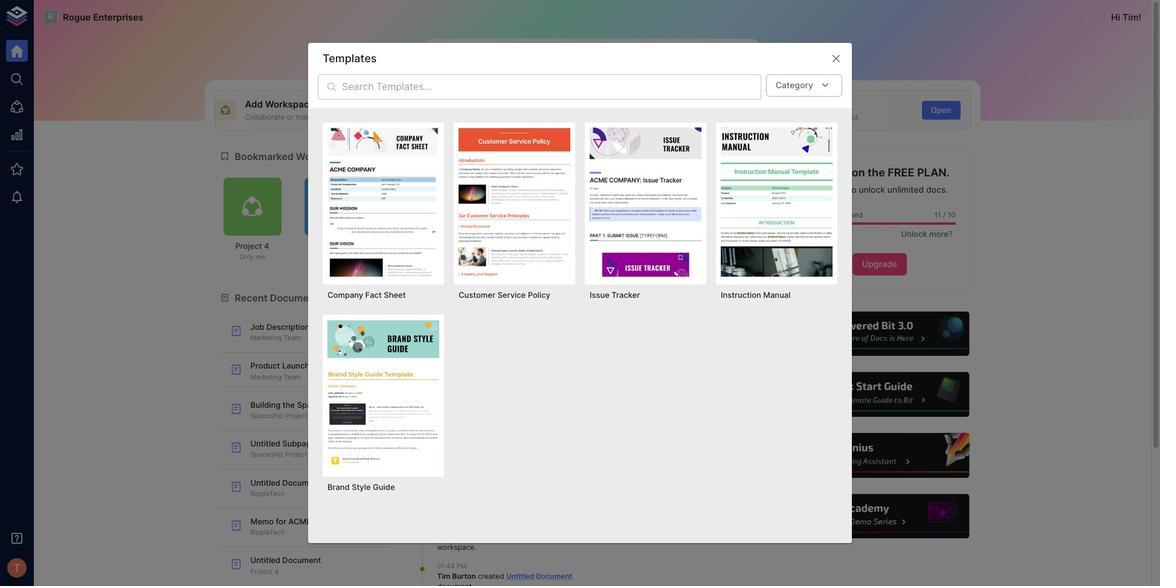 Task type: describe. For each thing, give the bounding box(es) containing it.
am for 11:51 am tim burton workspace
[[454, 414, 465, 423]]

11:51 am tim burton workspace
[[437, 414, 476, 443]]

rogue enterprises
[[63, 11, 143, 23]]

untitled document project 4
[[250, 556, 321, 576]]

manual
[[763, 290, 791, 300]]

team inside product launch marketing plan marketing team
[[284, 373, 301, 381]]

category
[[776, 80, 813, 90]]

bookmark
[[475, 207, 507, 215]]

untitled for untitled subpage spaceship project > 📄 untitled document
[[250, 439, 280, 448]]

am for 11:36 am tim burton workspace
[[455, 453, 466, 462]]

make
[[296, 112, 314, 121]]

used
[[845, 210, 863, 219]]

11:13 am tim burton subpage
[[437, 345, 476, 373]]

product launch marketing plan marketing team
[[250, 361, 368, 381]]

customer
[[459, 290, 495, 300]]

building
[[250, 400, 281, 410]]

01:44
[[437, 562, 455, 571]]

tim for 11:13 am tim burton subpage
[[437, 354, 450, 363]]

brand style guide image
[[328, 320, 439, 469]]

create for template
[[756, 112, 779, 121]]

workspace up pm
[[437, 542, 474, 551]]

workspace inside button
[[474, 216, 508, 225]]

tim for 11:51 am tim burton workspace
[[437, 423, 450, 432]]

more?
[[929, 229, 953, 239]]

job
[[250, 322, 264, 332]]

bookmark workspace button
[[462, 178, 520, 236]]

the inside you are on the free plan. upgrade to unlock unlimited docs.
[[868, 166, 885, 179]]

add for add
[[423, 105, 438, 115]]

recent
[[235, 292, 268, 304]]

1 help image from the top
[[789, 310, 971, 358]]

memo
[[250, 517, 274, 526]]

today
[[418, 320, 441, 329]]

workspaces
[[296, 150, 354, 162]]

11:36 am tim burton workspace
[[437, 453, 476, 482]]

4 inside project 4 only me
[[264, 241, 269, 251]]

faster
[[781, 112, 801, 121]]

marketing inside job description template marketing team
[[250, 334, 282, 342]]

rippletech inside memo for acme rippletech
[[250, 528, 285, 537]]

only inside "rippletech only me"
[[320, 253, 335, 261]]

service
[[498, 290, 526, 300]]

documents used
[[804, 210, 863, 219]]

untitled subpage spaceship project > 📄 untitled document
[[250, 439, 385, 459]]

>
[[309, 450, 313, 459]]

team inside job description template marketing team
[[284, 334, 301, 342]]

you
[[810, 166, 830, 179]]

upgrade inside you are on the free plan. upgrade to unlock unlimited docs.
[[811, 184, 846, 195]]

brand
[[328, 482, 350, 492]]

project inside project 4 only me
[[235, 241, 262, 251]]

unlock more?
[[901, 229, 953, 239]]

favorited
[[661, 292, 705, 304]]

issue tracker
[[590, 290, 640, 300]]

issue
[[590, 290, 610, 300]]

11:36
[[437, 453, 454, 462]]

untitled document rippletech
[[250, 478, 321, 498]]

document inside untitled subpage spaceship project > 📄 untitled document
[[352, 450, 385, 459]]

product
[[250, 361, 280, 371]]

4 inside untitled document project 4
[[274, 567, 279, 576]]

collaborate
[[245, 112, 285, 121]]

you are on the free plan. upgrade to unlock unlimited docs.
[[810, 166, 950, 195]]

fact
[[365, 290, 382, 300]]

11 / 10
[[934, 210, 956, 219]]

bookmarked
[[235, 150, 294, 162]]

recently
[[618, 292, 659, 304]]

enterprises
[[93, 11, 143, 23]]

get
[[818, 112, 829, 121]]

t
[[13, 561, 20, 575]]

acme
[[288, 517, 311, 526]]

tim for 01:44 pm tim burton created untitled document
[[437, 572, 450, 581]]

company fact sheet image
[[328, 127, 439, 277]]

company
[[328, 290, 363, 300]]

11:51
[[437, 414, 452, 423]]

document for untitled document rippletech
[[282, 478, 321, 487]]

burton for 11:13 am tim burton subpage
[[452, 354, 476, 363]]

rogue
[[63, 11, 91, 23]]

1 vertical spatial spaceship
[[250, 411, 283, 420]]

workspace inside 11:51 am tim burton workspace
[[437, 434, 474, 443]]

📄
[[315, 450, 324, 459]]

issue tracker image
[[590, 127, 702, 277]]

1 horizontal spatial documents
[[804, 210, 843, 219]]

free
[[888, 166, 915, 179]]

!
[[1139, 11, 1141, 23]]

brand style guide
[[328, 482, 395, 492]]

upgrade button
[[853, 253, 907, 275]]

spaceship for building the spaceship
[[297, 400, 336, 410]]

burton for 01:44 pm tim burton created untitled document
[[452, 572, 476, 581]]

Search Templates... text field
[[342, 74, 761, 100]]

document for create document create
[[532, 98, 577, 110]]

11:13
[[437, 345, 452, 353]]

subpage
[[282, 439, 316, 448]]

tim right hi
[[1123, 11, 1139, 23]]

unlock
[[859, 184, 885, 195]]

category button
[[766, 74, 842, 96]]

template inside the template gallery create faster and get inspired.
[[756, 98, 797, 110]]

instruction manual image
[[721, 127, 833, 277]]

recent documents
[[235, 292, 324, 304]]

dec 05, 2023
[[418, 389, 468, 399]]

team inside marketing team only me
[[424, 241, 444, 251]]

spaceship for untitled subpage
[[250, 450, 283, 459]]

inspired.
[[831, 112, 860, 121]]

tracker
[[612, 290, 640, 300]]

workspace activities
[[426, 292, 525, 304]]

created
[[478, 572, 504, 581]]

marketing team only me
[[384, 241, 444, 261]]

template gallery create faster and get inspired.
[[756, 98, 860, 121]]

add button
[[411, 101, 450, 119]]

burton for 11:36 am tim burton workspace
[[452, 463, 476, 472]]

workspace inside 11:36 am tim burton workspace
[[437, 473, 474, 482]]



Task type: locate. For each thing, give the bounding box(es) containing it.
4 down memo for acme rippletech
[[274, 567, 279, 576]]

burton inside 11:36 am tim burton workspace
[[452, 463, 476, 472]]

document for untitled document project 4
[[282, 556, 321, 565]]

customer service policy image
[[459, 127, 570, 277]]

hi tim !
[[1111, 11, 1141, 23]]

add
[[245, 98, 263, 110], [423, 105, 438, 115]]

create document create
[[500, 98, 698, 115]]

only up sheet
[[401, 253, 416, 261]]

0 horizontal spatial the
[[283, 400, 295, 410]]

guide
[[373, 482, 395, 492]]

burton for 11:51 am tim burton workspace
[[452, 423, 476, 432]]

the up unlock
[[868, 166, 885, 179]]

plan.
[[917, 166, 950, 179]]

1 horizontal spatial add
[[423, 105, 438, 115]]

workspace
[[474, 216, 508, 225], [437, 434, 474, 443], [437, 473, 474, 482], [437, 542, 474, 551]]

project up the subpage at the bottom left of the page
[[285, 411, 307, 420]]

workspace down "bookmark" on the left
[[474, 216, 508, 225]]

0 vertical spatial documents
[[804, 210, 843, 219]]

spaceship down building
[[250, 411, 283, 420]]

0 vertical spatial 4
[[264, 241, 269, 251]]

untitled up memo
[[250, 478, 280, 487]]

spaceship down the subpage at the bottom left of the page
[[250, 450, 283, 459]]

untitled right created
[[506, 572, 534, 581]]

burton down pm
[[452, 572, 476, 581]]

open button
[[922, 101, 960, 119]]

rippletech inside the untitled document rippletech
[[250, 489, 285, 498]]

05,
[[435, 389, 447, 399]]

2 vertical spatial rippletech
[[250, 528, 285, 537]]

me inside marketing team only me
[[417, 253, 427, 261]]

0 horizontal spatial add
[[245, 98, 263, 110]]

tim inside the 11:13 am tim burton subpage
[[437, 354, 450, 363]]

tim for 11:36 am tim burton workspace
[[437, 463, 450, 472]]

untitled inside untitled document project 4
[[250, 556, 280, 565]]

marketing down job at left
[[250, 334, 282, 342]]

upgrade down unlock more? button on the top of page
[[862, 259, 897, 269]]

workspace .
[[437, 542, 476, 551]]

launch
[[282, 361, 310, 371]]

create
[[500, 98, 530, 110], [673, 105, 698, 115], [756, 112, 779, 121]]

2 horizontal spatial create
[[756, 112, 779, 121]]

dec
[[418, 389, 433, 399]]

document inside the untitled document rippletech
[[282, 478, 321, 487]]

1 vertical spatial am
[[454, 414, 465, 423]]

1 vertical spatial rippletech
[[250, 489, 285, 498]]

templates dialog
[[308, 43, 852, 543]]

burton down 11:51 on the left bottom of page
[[452, 423, 476, 432]]

me inside project 4 only me
[[255, 253, 265, 261]]

0 vertical spatial am
[[454, 345, 465, 353]]

10
[[948, 210, 956, 219]]

untitled
[[250, 439, 280, 448], [326, 450, 350, 459], [250, 478, 280, 487], [250, 556, 280, 565], [506, 572, 534, 581]]

rippletech
[[313, 241, 354, 251], [250, 489, 285, 498], [250, 528, 285, 537]]

2 vertical spatial spaceship
[[250, 450, 283, 459]]

marketing left plan
[[312, 361, 349, 371]]

untitled for untitled document project 4
[[250, 556, 280, 565]]

untitled inside '01:44 pm tim burton created untitled document'
[[506, 572, 534, 581]]

11
[[934, 210, 941, 219]]

template down company
[[312, 322, 346, 332]]

1 vertical spatial team
[[284, 334, 301, 342]]

it
[[316, 112, 320, 121]]

documents up 'description'
[[270, 292, 324, 304]]

2023
[[449, 389, 468, 399]]

am right 11:51 on the left bottom of page
[[454, 414, 465, 423]]

1 vertical spatial 4
[[274, 567, 279, 576]]

0 vertical spatial upgrade
[[811, 184, 846, 195]]

instruction manual
[[721, 290, 791, 300]]

tim down 01:44
[[437, 572, 450, 581]]

recently favorited
[[618, 292, 705, 304]]

0 horizontal spatial me
[[255, 253, 265, 261]]

1 horizontal spatial only
[[320, 253, 335, 261]]

burton inside the 11:13 am tim burton subpage
[[452, 354, 476, 363]]

the right building
[[283, 400, 295, 410]]

0 vertical spatial team
[[424, 241, 444, 251]]

.
[[474, 542, 476, 551]]

1 horizontal spatial create
[[673, 105, 698, 115]]

tim down 11:13
[[437, 354, 450, 363]]

2 burton from the top
[[452, 423, 476, 432]]

rippletech up memo
[[250, 489, 285, 498]]

marketing
[[384, 241, 422, 251], [250, 334, 282, 342], [312, 361, 349, 371], [250, 373, 282, 381]]

on
[[852, 166, 865, 179]]

docs.
[[926, 184, 948, 195]]

pm
[[457, 562, 467, 571]]

am inside the 11:13 am tim burton subpage
[[454, 345, 465, 353]]

open
[[931, 105, 951, 115]]

4 up recent documents
[[264, 241, 269, 251]]

policy
[[528, 290, 550, 300]]

0 horizontal spatial workspace
[[265, 98, 314, 110]]

0 vertical spatial rippletech
[[313, 241, 354, 251]]

only for project
[[239, 253, 254, 261]]

for
[[276, 517, 286, 526]]

description
[[267, 322, 310, 332]]

1 vertical spatial template
[[312, 322, 346, 332]]

documents
[[804, 210, 843, 219], [270, 292, 324, 304]]

workspace up 11:36
[[437, 434, 474, 443]]

3 me from the left
[[417, 253, 427, 261]]

1 horizontal spatial 4
[[274, 567, 279, 576]]

2 horizontal spatial only
[[401, 253, 416, 261]]

untitled down memo for acme rippletech
[[250, 556, 280, 565]]

rippletech down memo
[[250, 528, 285, 537]]

and
[[803, 112, 816, 121]]

burton down 11:36
[[452, 463, 476, 472]]

spaceship down product launch marketing plan marketing team
[[297, 400, 336, 410]]

document inside '01:44 pm tim burton created untitled document'
[[536, 572, 572, 581]]

bookmarked workspaces
[[235, 150, 354, 162]]

marketing down product
[[250, 373, 282, 381]]

0 horizontal spatial documents
[[270, 292, 324, 304]]

burton up subpage
[[452, 354, 476, 363]]

or
[[287, 112, 294, 121]]

upgrade down you
[[811, 184, 846, 195]]

0 horizontal spatial only
[[239, 253, 254, 261]]

add inside add 'button'
[[423, 105, 438, 115]]

3 only from the left
[[401, 253, 416, 261]]

add workspace collaborate or make it private.
[[245, 98, 348, 121]]

template inside job description template marketing team
[[312, 322, 346, 332]]

4 burton from the top
[[452, 572, 476, 581]]

only for marketing
[[401, 253, 416, 261]]

project inside untitled subpage spaceship project > 📄 untitled document
[[285, 450, 307, 459]]

t button
[[4, 555, 30, 581]]

me
[[255, 253, 265, 261], [336, 253, 346, 261], [417, 253, 427, 261]]

workspace inside "add workspace collaborate or make it private."
[[265, 98, 314, 110]]

0 horizontal spatial upgrade
[[811, 184, 846, 195]]

document inside create document create
[[532, 98, 577, 110]]

are
[[832, 166, 849, 179]]

subpage
[[437, 364, 467, 373]]

burton
[[452, 354, 476, 363], [452, 423, 476, 432], [452, 463, 476, 472], [452, 572, 476, 581]]

0 vertical spatial workspace
[[265, 98, 314, 110]]

project 4 only me
[[235, 241, 269, 261]]

1 vertical spatial upgrade
[[862, 259, 897, 269]]

tim inside 11:36 am tim burton workspace
[[437, 463, 450, 472]]

2 only from the left
[[320, 253, 335, 261]]

1 horizontal spatial workspace
[[426, 292, 479, 304]]

1 vertical spatial documents
[[270, 292, 324, 304]]

1 horizontal spatial upgrade
[[862, 259, 897, 269]]

hi
[[1111, 11, 1120, 23]]

sheet
[[384, 290, 406, 300]]

upgrade
[[811, 184, 846, 195], [862, 259, 897, 269]]

workspace down 11:36
[[437, 473, 474, 482]]

0 horizontal spatial 4
[[264, 241, 269, 251]]

project inside untitled document project 4
[[250, 567, 273, 576]]

me for project
[[255, 253, 265, 261]]

me inside "rippletech only me"
[[336, 253, 346, 261]]

am for 11:13 am tim burton subpage
[[454, 345, 465, 353]]

add for add workspace collaborate or make it private.
[[245, 98, 263, 110]]

documents left used
[[804, 210, 843, 219]]

untitled inside the untitled document rippletech
[[250, 478, 280, 487]]

burton inside '01:44 pm tim burton created untitled document'
[[452, 572, 476, 581]]

1 only from the left
[[239, 253, 254, 261]]

rippletech up company
[[313, 241, 354, 251]]

templates
[[323, 52, 377, 65]]

1 horizontal spatial me
[[336, 253, 346, 261]]

untitled for untitled document rippletech
[[250, 478, 280, 487]]

burton inside 11:51 am tim burton workspace
[[452, 423, 476, 432]]

01:44 pm tim burton created untitled document
[[437, 562, 572, 581]]

unlock
[[901, 229, 927, 239]]

workspace up or
[[265, 98, 314, 110]]

marketing up sheet
[[384, 241, 422, 251]]

project down the subpage at the bottom left of the page
[[285, 450, 307, 459]]

only up company
[[320, 253, 335, 261]]

1 horizontal spatial template
[[756, 98, 797, 110]]

document inside untitled document project 4
[[282, 556, 321, 565]]

template
[[756, 98, 797, 110], [312, 322, 346, 332]]

only up recent on the left of the page
[[239, 253, 254, 261]]

am inside 11:51 am tim burton workspace
[[454, 414, 465, 423]]

untitled document link
[[506, 572, 572, 581]]

4
[[264, 241, 269, 251], [274, 567, 279, 576]]

me for marketing
[[417, 253, 427, 261]]

1 vertical spatial workspace
[[426, 292, 479, 304]]

spaceship inside untitled subpage spaceship project > 📄 untitled document
[[250, 450, 283, 459]]

untitled right 📄
[[326, 450, 350, 459]]

the
[[868, 166, 885, 179], [283, 400, 295, 410]]

0 vertical spatial spaceship
[[297, 400, 336, 410]]

template up the 'faster'
[[756, 98, 797, 110]]

tim inside '01:44 pm tim burton created untitled document'
[[437, 572, 450, 581]]

r
[[48, 12, 53, 21]]

marketing inside marketing team only me
[[384, 241, 422, 251]]

project inside building the spaceship spaceship project
[[285, 411, 307, 420]]

project
[[235, 241, 262, 251], [285, 411, 307, 420], [285, 450, 307, 459], [250, 567, 273, 576]]

workspace
[[265, 98, 314, 110], [426, 292, 479, 304]]

tim inside 11:51 am tim burton workspace
[[437, 423, 450, 432]]

2 help image from the top
[[789, 371, 971, 419]]

0 horizontal spatial template
[[312, 322, 346, 332]]

only inside marketing team only me
[[401, 253, 416, 261]]

add inside "add workspace collaborate or make it private."
[[245, 98, 263, 110]]

2 vertical spatial team
[[284, 373, 301, 381]]

1 me from the left
[[255, 253, 265, 261]]

untitled left the subpage at the bottom left of the page
[[250, 439, 280, 448]]

0 vertical spatial the
[[868, 166, 885, 179]]

the inside building the spaceship spaceship project
[[283, 400, 295, 410]]

0 horizontal spatial create
[[500, 98, 530, 110]]

style
[[352, 482, 371, 492]]

project down memo for acme rippletech
[[250, 567, 273, 576]]

plan
[[352, 361, 368, 371]]

create button
[[666, 101, 705, 119]]

workspace up today at the left of the page
[[426, 292, 479, 304]]

gallery
[[799, 98, 830, 110]]

am right 11:13
[[454, 345, 465, 353]]

1 vertical spatial the
[[283, 400, 295, 410]]

4 help image from the top
[[789, 492, 971, 540]]

3 burton from the top
[[452, 463, 476, 472]]

tim down 11:36
[[437, 463, 450, 472]]

building the spaceship spaceship project
[[250, 400, 336, 420]]

instruction
[[721, 290, 761, 300]]

rippletech only me
[[313, 241, 354, 261]]

2 vertical spatial am
[[455, 453, 466, 462]]

am inside 11:36 am tim burton workspace
[[455, 453, 466, 462]]

1 horizontal spatial the
[[868, 166, 885, 179]]

to
[[848, 184, 857, 195]]

spaceship
[[297, 400, 336, 410], [250, 411, 283, 420], [250, 450, 283, 459]]

2 horizontal spatial me
[[417, 253, 427, 261]]

1 burton from the top
[[452, 354, 476, 363]]

0 vertical spatial template
[[756, 98, 797, 110]]

tim
[[1123, 11, 1139, 23], [437, 354, 450, 363], [437, 423, 450, 432], [437, 463, 450, 472], [437, 572, 450, 581]]

3 help image from the top
[[789, 432, 971, 480]]

company fact sheet
[[328, 290, 406, 300]]

tim down 11:51 on the left bottom of page
[[437, 423, 450, 432]]

only inside project 4 only me
[[239, 253, 254, 261]]

create for create
[[673, 105, 698, 115]]

am right 11:36
[[455, 453, 466, 462]]

create inside the template gallery create faster and get inspired.
[[756, 112, 779, 121]]

help image
[[789, 310, 971, 358], [789, 371, 971, 419], [789, 432, 971, 480], [789, 492, 971, 540]]

activities
[[481, 292, 525, 304]]

project up recent on the left of the page
[[235, 241, 262, 251]]

upgrade inside button
[[862, 259, 897, 269]]

unlock more? button
[[895, 225, 956, 244]]

job description template marketing team
[[250, 322, 346, 342]]

2 me from the left
[[336, 253, 346, 261]]



Task type: vqa. For each thing, say whether or not it's contained in the screenshot.
Instruction
yes



